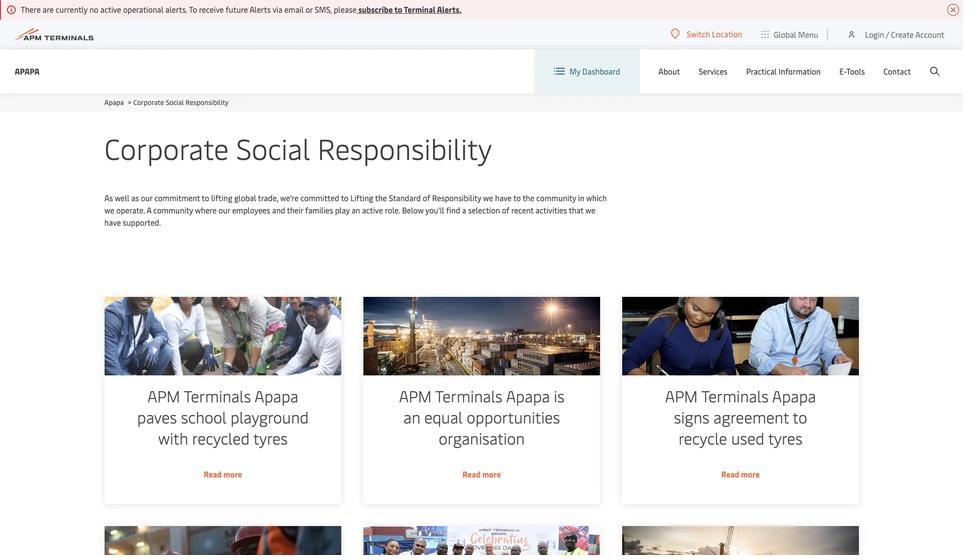 Task type: vqa. For each thing, say whether or not it's contained in the screenshot.
Watchlist
no



Task type: describe. For each thing, give the bounding box(es) containing it.
role.
[[385, 205, 400, 216]]

apm for apm terminals apapa is an equal opportunities organisation
[[399, 386, 432, 407]]

their
[[287, 205, 303, 216]]

active inside as well as our commitment to lifting global trade, we're committed to lifting the standard of responsibility we have to the community in which we operate. a community where our employees and their families play an active role. below you'll find a selection of recent activities that we have supported.
[[362, 205, 383, 216]]

with
[[158, 428, 188, 449]]

practical
[[746, 66, 777, 77]]

apapa visit image
[[363, 527, 600, 556]]

menu
[[798, 29, 819, 40]]

is
[[554, 386, 564, 407]]

alerts
[[250, 4, 271, 15]]

switch location
[[687, 28, 742, 39]]

contact
[[884, 66, 911, 77]]

corporate social responsibility
[[104, 129, 492, 168]]

0 vertical spatial corporate
[[133, 98, 164, 107]]

trade,
[[258, 193, 278, 203]]

practical information button
[[746, 49, 821, 93]]

create
[[891, 29, 914, 40]]

lifting
[[211, 193, 232, 203]]

recycle
[[679, 428, 727, 449]]

operational
[[123, 4, 164, 15]]

login / create account link
[[847, 20, 945, 49]]

as
[[131, 193, 139, 203]]

apapa > corporate social responsibility
[[104, 98, 229, 107]]

2 horizontal spatial we
[[586, 205, 596, 216]]

switch location button
[[671, 28, 742, 39]]

an inside apm terminals apapa is an equal opportunities organisation
[[403, 407, 420, 428]]

we're
[[280, 193, 299, 203]]

0 horizontal spatial we
[[104, 205, 114, 216]]

switch
[[687, 28, 710, 39]]

operate.
[[116, 205, 145, 216]]

and
[[272, 205, 285, 216]]

global menu button
[[752, 19, 828, 49]]

2 the from the left
[[523, 193, 535, 203]]

apapa for apm terminals apapa paves school playground with recycled tyres
[[254, 386, 298, 407]]

my dashboard
[[570, 66, 620, 77]]

organisation
[[439, 428, 525, 449]]

no
[[89, 4, 98, 15]]

0 vertical spatial have
[[495, 193, 512, 203]]

terminal
[[404, 4, 436, 15]]

playground
[[230, 407, 309, 428]]

signing memorandum of understanding tyre recycling nigeria image
[[622, 297, 859, 376]]

1 horizontal spatial we
[[483, 193, 493, 203]]

more for used
[[741, 469, 760, 480]]

0 horizontal spatial have
[[104, 217, 121, 228]]

opportunities
[[466, 407, 560, 428]]

via
[[273, 4, 282, 15]]

e-
[[840, 66, 847, 77]]

or
[[306, 4, 313, 15]]

below
[[402, 205, 424, 216]]

location
[[712, 28, 742, 39]]

account
[[916, 29, 945, 40]]

services
[[699, 66, 728, 77]]

subscribe
[[358, 4, 393, 15]]

practical information
[[746, 66, 821, 77]]

1 horizontal spatial social
[[236, 129, 310, 168]]

220818 apapa image
[[104, 527, 341, 556]]

responsibility inside as well as our commitment to lifting global trade, we're committed to lifting the standard of responsibility we have to the community in which we operate. a community where our employees and their families play an active role. below you'll find a selection of recent activities that we have supported.
[[432, 193, 481, 203]]

lifting
[[350, 193, 373, 203]]

future
[[226, 4, 248, 15]]

you'll
[[426, 205, 444, 216]]

e-tools button
[[840, 49, 865, 93]]

alerts.
[[165, 4, 187, 15]]

apapa for apm terminals apapa signs agreement to recycle used tyres
[[772, 386, 816, 407]]

login
[[865, 29, 884, 40]]

apm terminals apapa paves school playground with recycled tyres
[[137, 386, 309, 449]]

read for organisation
[[462, 469, 480, 480]]

0 vertical spatial apapa link
[[15, 65, 40, 77]]

as well as our commitment to lifting global trade, we're committed to lifting the standard of responsibility we have to the community in which we operate. a community where our employees and their families play an active role. below you'll find a selection of recent activities that we have supported.
[[104, 193, 607, 228]]

apm for apm terminals apapa signs agreement to recycle used tyres
[[665, 386, 698, 407]]

apm terminals apapa signs agreement to recycle used tyres
[[665, 386, 816, 449]]

to inside 'apm terminals apapa signs agreement to recycle used tyres'
[[793, 407, 807, 428]]

please
[[334, 4, 357, 15]]

0 vertical spatial of
[[423, 193, 430, 203]]

recycled tyres image
[[104, 297, 341, 376]]

well
[[115, 193, 129, 203]]

200827 apapa scalable 4g wireless network image
[[622, 527, 859, 556]]

find
[[446, 205, 460, 216]]

terminal picture 2 image
[[363, 297, 600, 376]]

signs
[[674, 407, 709, 428]]

terminals for recycle
[[701, 386, 769, 407]]

0 horizontal spatial community
[[153, 205, 193, 216]]

that
[[569, 205, 584, 216]]

more for recycled
[[223, 469, 242, 480]]

activities
[[536, 205, 567, 216]]

as
[[104, 193, 113, 203]]

about
[[659, 66, 680, 77]]

>
[[128, 98, 131, 107]]

tyres for used
[[768, 428, 803, 449]]

receive
[[199, 4, 224, 15]]

terminals for with
[[183, 386, 251, 407]]

services button
[[699, 49, 728, 93]]

supported.
[[123, 217, 161, 228]]

email
[[284, 4, 304, 15]]

contact button
[[884, 49, 911, 93]]



Task type: locate. For each thing, give the bounding box(es) containing it.
1 terminals from the left
[[183, 386, 251, 407]]

corporate
[[133, 98, 164, 107], [104, 129, 229, 168]]

to up play
[[341, 193, 349, 203]]

0 vertical spatial active
[[100, 4, 121, 15]]

2 vertical spatial responsibility
[[432, 193, 481, 203]]

1 more from the left
[[223, 469, 242, 480]]

read for recycled
[[204, 469, 222, 480]]

0 horizontal spatial the
[[375, 193, 387, 203]]

a
[[147, 205, 152, 216]]

0 vertical spatial community
[[536, 193, 576, 203]]

our
[[141, 193, 153, 203], [219, 205, 230, 216]]

1 horizontal spatial read
[[462, 469, 480, 480]]

to up recent
[[514, 193, 521, 203]]

there are currently no active operational alerts. to receive future alerts via email or sms, please subscribe to terminal alerts.
[[21, 4, 462, 15]]

paves
[[137, 407, 177, 428]]

subscribe to terminal alerts. link
[[357, 4, 462, 15]]

apm inside apm terminals apapa paves school playground with recycled tyres
[[147, 386, 180, 407]]

community
[[536, 193, 576, 203], [153, 205, 193, 216]]

1 vertical spatial apapa link
[[104, 98, 124, 107]]

more down used
[[741, 469, 760, 480]]

1 vertical spatial an
[[403, 407, 420, 428]]

apm terminals apapa is an equal opportunities organisation
[[399, 386, 564, 449]]

apm inside apm terminals apapa is an equal opportunities organisation
[[399, 386, 432, 407]]

0 vertical spatial responsibility
[[186, 98, 229, 107]]

read more down organisation
[[462, 469, 501, 480]]

2 read more from the left
[[462, 469, 501, 480]]

1 vertical spatial social
[[236, 129, 310, 168]]

which
[[586, 193, 607, 203]]

2 read from the left
[[462, 469, 480, 480]]

apm
[[147, 386, 180, 407], [399, 386, 432, 407], [665, 386, 698, 407]]

1 vertical spatial of
[[502, 205, 510, 216]]

e-tools
[[840, 66, 865, 77]]

0 horizontal spatial our
[[141, 193, 153, 203]]

tyres for recycled
[[253, 428, 288, 449]]

an
[[352, 205, 360, 216], [403, 407, 420, 428]]

active right no
[[100, 4, 121, 15]]

terminals up organisation
[[435, 386, 502, 407]]

2 horizontal spatial read more
[[721, 469, 760, 480]]

our down lifting
[[219, 205, 230, 216]]

are
[[43, 4, 54, 15]]

global
[[774, 29, 797, 40]]

tyres inside apm terminals apapa paves school playground with recycled tyres
[[253, 428, 288, 449]]

2 terminals from the left
[[435, 386, 502, 407]]

1 horizontal spatial terminals
[[435, 386, 502, 407]]

about button
[[659, 49, 680, 93]]

terminals up 'recycled'
[[183, 386, 251, 407]]

3 more from the left
[[741, 469, 760, 480]]

1 horizontal spatial of
[[502, 205, 510, 216]]

we up selection
[[483, 193, 493, 203]]

0 vertical spatial our
[[141, 193, 153, 203]]

read more for organisation
[[462, 469, 501, 480]]

corporate right '>'
[[133, 98, 164, 107]]

1 apm from the left
[[147, 386, 180, 407]]

1 horizontal spatial an
[[403, 407, 420, 428]]

0 horizontal spatial apapa link
[[15, 65, 40, 77]]

1 vertical spatial active
[[362, 205, 383, 216]]

3 read more from the left
[[721, 469, 760, 480]]

to right agreement
[[793, 407, 807, 428]]

terminals inside apm terminals apapa is an equal opportunities organisation
[[435, 386, 502, 407]]

to
[[189, 4, 197, 15]]

0 horizontal spatial read
[[204, 469, 222, 480]]

read down used
[[721, 469, 739, 480]]

2 tyres from the left
[[768, 428, 803, 449]]

a
[[462, 205, 466, 216]]

agreement
[[713, 407, 789, 428]]

recycled
[[192, 428, 249, 449]]

terminals for opportunities
[[435, 386, 502, 407]]

1 horizontal spatial read more
[[462, 469, 501, 480]]

more down 'recycled'
[[223, 469, 242, 480]]

3 apm from the left
[[665, 386, 698, 407]]

terminals up used
[[701, 386, 769, 407]]

my dashboard button
[[554, 49, 620, 93]]

0 horizontal spatial social
[[166, 98, 184, 107]]

the up recent
[[523, 193, 535, 203]]

0 horizontal spatial apm
[[147, 386, 180, 407]]

1 horizontal spatial tyres
[[768, 428, 803, 449]]

0 horizontal spatial more
[[223, 469, 242, 480]]

tyres inside 'apm terminals apapa signs agreement to recycle used tyres'
[[768, 428, 803, 449]]

families
[[305, 205, 333, 216]]

0 horizontal spatial an
[[352, 205, 360, 216]]

of up you'll on the top left
[[423, 193, 430, 203]]

global
[[234, 193, 256, 203]]

2 horizontal spatial read
[[721, 469, 739, 480]]

1 horizontal spatial apapa link
[[104, 98, 124, 107]]

community down the commitment
[[153, 205, 193, 216]]

equal
[[424, 407, 463, 428]]

more
[[223, 469, 242, 480], [482, 469, 501, 480], [741, 469, 760, 480]]

our right as
[[141, 193, 153, 203]]

1 vertical spatial corporate
[[104, 129, 229, 168]]

1 horizontal spatial active
[[362, 205, 383, 216]]

commitment
[[154, 193, 200, 203]]

apm for apm terminals apapa paves school playground with recycled tyres
[[147, 386, 180, 407]]

tools
[[847, 66, 865, 77]]

apapa inside apm terminals apapa is an equal opportunities organisation
[[506, 386, 550, 407]]

an right play
[[352, 205, 360, 216]]

we down which
[[586, 205, 596, 216]]

apm inside 'apm terminals apapa signs agreement to recycle used tyres'
[[665, 386, 698, 407]]

active
[[100, 4, 121, 15], [362, 205, 383, 216]]

read more for used
[[721, 469, 760, 480]]

0 horizontal spatial of
[[423, 193, 430, 203]]

read for used
[[721, 469, 739, 480]]

1 horizontal spatial our
[[219, 205, 230, 216]]

1 read from the left
[[204, 469, 222, 480]]

terminals inside apm terminals apapa paves school playground with recycled tyres
[[183, 386, 251, 407]]

apapa inside 'apm terminals apapa signs agreement to recycle used tyres'
[[772, 386, 816, 407]]

0 horizontal spatial active
[[100, 4, 121, 15]]

3 read from the left
[[721, 469, 739, 480]]

employees
[[232, 205, 270, 216]]

responsibility
[[186, 98, 229, 107], [318, 129, 492, 168], [432, 193, 481, 203]]

1 horizontal spatial community
[[536, 193, 576, 203]]

in
[[578, 193, 585, 203]]

0 horizontal spatial read more
[[204, 469, 242, 480]]

apapa
[[15, 66, 40, 76], [104, 98, 124, 107], [254, 386, 298, 407], [506, 386, 550, 407], [772, 386, 816, 407]]

currently
[[56, 4, 88, 15]]

recent
[[511, 205, 534, 216]]

more down organisation
[[482, 469, 501, 480]]

of left recent
[[502, 205, 510, 216]]

community up activities
[[536, 193, 576, 203]]

to left terminal
[[394, 4, 402, 15]]

standard
[[389, 193, 421, 203]]

dashboard
[[583, 66, 620, 77]]

3 terminals from the left
[[701, 386, 769, 407]]

play
[[335, 205, 350, 216]]

1 horizontal spatial have
[[495, 193, 512, 203]]

0 horizontal spatial terminals
[[183, 386, 251, 407]]

read down organisation
[[462, 469, 480, 480]]

there
[[21, 4, 41, 15]]

2 horizontal spatial terminals
[[701, 386, 769, 407]]

terminals inside 'apm terminals apapa signs agreement to recycle used tyres'
[[701, 386, 769, 407]]

used
[[731, 428, 764, 449]]

/
[[886, 29, 889, 40]]

read more
[[204, 469, 242, 480], [462, 469, 501, 480], [721, 469, 760, 480]]

apapa link
[[15, 65, 40, 77], [104, 98, 124, 107]]

2 horizontal spatial apm
[[665, 386, 698, 407]]

the
[[375, 193, 387, 203], [523, 193, 535, 203]]

we down as
[[104, 205, 114, 216]]

committed
[[301, 193, 339, 203]]

school
[[181, 407, 226, 428]]

login / create account
[[865, 29, 945, 40]]

read more for recycled
[[204, 469, 242, 480]]

we
[[483, 193, 493, 203], [104, 205, 114, 216], [586, 205, 596, 216]]

information
[[779, 66, 821, 77]]

an left equal
[[403, 407, 420, 428]]

the up role.
[[375, 193, 387, 203]]

read
[[204, 469, 222, 480], [462, 469, 480, 480], [721, 469, 739, 480]]

1 vertical spatial have
[[104, 217, 121, 228]]

apapa inside apm terminals apapa paves school playground with recycled tyres
[[254, 386, 298, 407]]

1 horizontal spatial apm
[[399, 386, 432, 407]]

0 horizontal spatial tyres
[[253, 428, 288, 449]]

sms,
[[315, 4, 332, 15]]

1 the from the left
[[375, 193, 387, 203]]

1 vertical spatial responsibility
[[318, 129, 492, 168]]

read more down 'recycled'
[[204, 469, 242, 480]]

apapa for apm terminals apapa is an equal opportunities organisation
[[506, 386, 550, 407]]

to up where
[[202, 193, 209, 203]]

have down operate.
[[104, 217, 121, 228]]

tyres
[[253, 428, 288, 449], [768, 428, 803, 449]]

read down 'recycled'
[[204, 469, 222, 480]]

an inside as well as our commitment to lifting global trade, we're committed to lifting the standard of responsibility we have to the community in which we operate. a community where our employees and their families play an active role. below you'll find a selection of recent activities that we have supported.
[[352, 205, 360, 216]]

more for organisation
[[482, 469, 501, 480]]

close alert image
[[948, 4, 959, 16]]

social
[[166, 98, 184, 107], [236, 129, 310, 168]]

2 horizontal spatial more
[[741, 469, 760, 480]]

where
[[195, 205, 217, 216]]

1 read more from the left
[[204, 469, 242, 480]]

corporate down apapa > corporate social responsibility
[[104, 129, 229, 168]]

active down the "lifting"
[[362, 205, 383, 216]]

of
[[423, 193, 430, 203], [502, 205, 510, 216]]

read more down used
[[721, 469, 760, 480]]

alerts.
[[437, 4, 462, 15]]

1 vertical spatial our
[[219, 205, 230, 216]]

1 horizontal spatial more
[[482, 469, 501, 480]]

1 horizontal spatial the
[[523, 193, 535, 203]]

global menu
[[774, 29, 819, 40]]

selection
[[468, 205, 500, 216]]

0 vertical spatial an
[[352, 205, 360, 216]]

1 tyres from the left
[[253, 428, 288, 449]]

2 more from the left
[[482, 469, 501, 480]]

my
[[570, 66, 581, 77]]

1 vertical spatial community
[[153, 205, 193, 216]]

0 vertical spatial social
[[166, 98, 184, 107]]

2 apm from the left
[[399, 386, 432, 407]]

have up recent
[[495, 193, 512, 203]]



